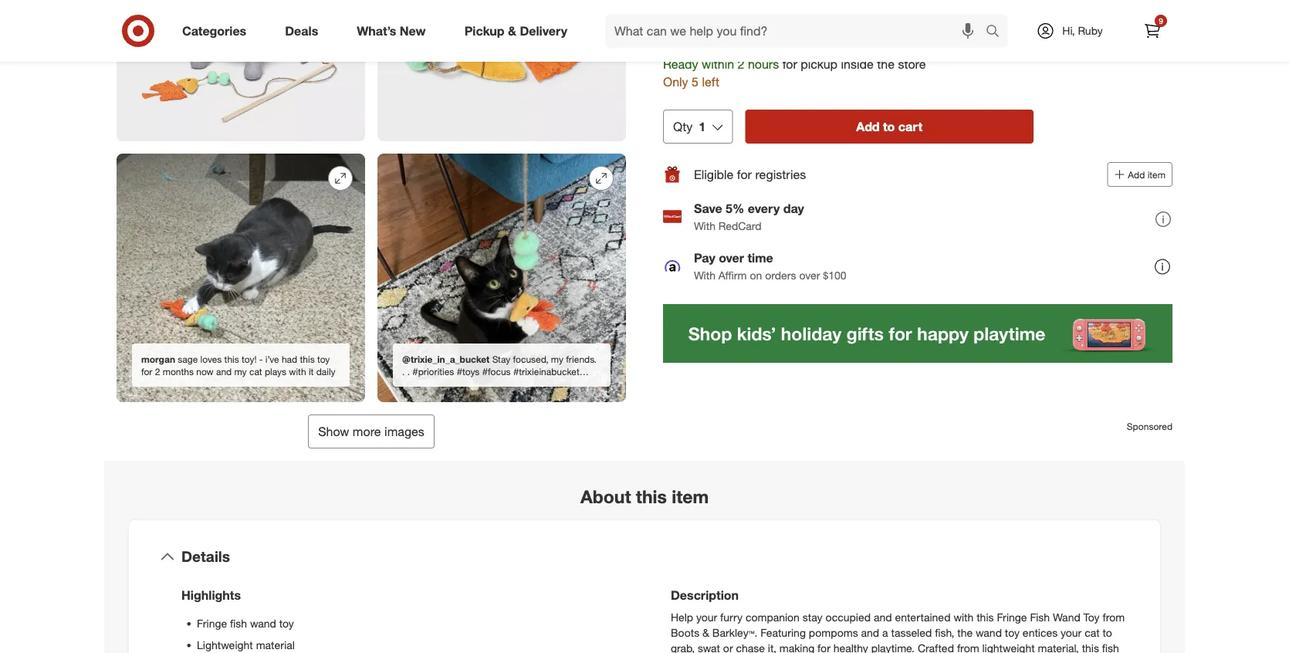 Task type: locate. For each thing, give the bounding box(es) containing it.
material,
[[1038, 641, 1079, 653]]

0 vertical spatial your
[[696, 610, 717, 624]]

2 inside the ready within 2 hours for pickup inside the store only 5 left
[[738, 57, 744, 72]]

1 horizontal spatial my
[[551, 353, 563, 365]]

from right 'toy'
[[1103, 610, 1125, 624]]

1 horizontal spatial wand
[[976, 626, 1002, 639]]

it,
[[768, 641, 776, 653]]

or
[[723, 641, 733, 653]]

add inside button
[[856, 119, 880, 134]]

0 vertical spatial my
[[551, 353, 563, 365]]

wand
[[1053, 610, 1080, 624]]

ruby
[[1078, 24, 1103, 37]]

0 horizontal spatial my
[[234, 366, 247, 377]]

with inside sage loves this toy! - i've had this toy for 2 months now and my cat plays with it daily
[[289, 366, 306, 377]]

what's new
[[357, 23, 426, 38]]

i've
[[265, 353, 279, 365]]

this up the lightweight
[[977, 610, 994, 624]]

1 horizontal spatial add
[[1128, 169, 1145, 180]]

1 vertical spatial from
[[957, 641, 979, 653]]

sage
[[178, 353, 198, 365]]

categories link
[[169, 14, 266, 48]]

0 vertical spatial and
[[216, 366, 232, 377]]

1 vertical spatial &
[[703, 626, 709, 639]]

9
[[1159, 16, 1163, 25]]

1 vertical spatial the
[[957, 626, 973, 639]]

show more images
[[318, 424, 424, 439]]

to inside button
[[883, 119, 895, 134]]

friends.
[[566, 353, 597, 365]]

1 vertical spatial with
[[694, 268, 716, 282]]

0 vertical spatial to
[[883, 119, 895, 134]]

0 horizontal spatial .
[[402, 366, 405, 377]]

0 horizontal spatial your
[[696, 610, 717, 624]]

with left it
[[289, 366, 306, 377]]

0 horizontal spatial cat
[[249, 366, 262, 377]]

for down morgan
[[141, 366, 152, 377]]

and left a on the right of page
[[861, 626, 879, 639]]

left
[[702, 74, 719, 90]]

daily
[[316, 366, 335, 377]]

hi, ruby
[[1062, 24, 1103, 37]]

0 vertical spatial the
[[877, 57, 895, 72]]

1 vertical spatial to
[[1103, 626, 1112, 639]]

search button
[[979, 14, 1016, 51]]

for inside the ready within 2 hours for pickup inside the store only 5 left
[[782, 57, 797, 72]]

.
[[402, 366, 405, 377], [407, 366, 410, 377]]

to left cart
[[883, 119, 895, 134]]

-
[[259, 353, 263, 365]]

more
[[353, 424, 381, 439]]

with down pay
[[694, 268, 716, 282]]

to inside description help your furry companion stay occupied and entertained with this fringe fish wand toy from boots & barkley™. featuring pompoms and a tasseled fish, the wand toy entices your cat to grab, swat or chase it, making for healthy playtime. crafted from lightweight material, this fi
[[1103, 626, 1112, 639]]

pay
[[694, 250, 715, 265]]

this down 'toy'
[[1082, 641, 1099, 653]]

1 vertical spatial over
[[799, 268, 820, 282]]

crafted
[[918, 641, 954, 653]]

show
[[318, 424, 349, 439]]

over up "affirm"
[[719, 250, 744, 265]]

and inside sage loves this toy! - i've had this toy for 2 months now and my cat plays with it daily
[[216, 366, 232, 377]]

inside
[[841, 57, 874, 72]]

check other stores
[[851, 34, 944, 48]]

for inside description help your furry companion stay occupied and entertained with this fringe fish wand toy from boots & barkley™. featuring pompoms and a tasseled fish, the wand toy entices your cat to grab, swat or chase it, making for healthy playtime. crafted from lightweight material, this fi
[[818, 641, 830, 653]]

for down austin south lamar button
[[782, 57, 797, 72]]

affirm
[[719, 268, 747, 282]]

fish
[[1030, 610, 1050, 624]]

toy
[[1083, 610, 1100, 624]]

1 horizontal spatial item
[[1148, 169, 1166, 180]]

occupied
[[826, 610, 871, 624]]

categories
[[182, 23, 246, 38]]

save 5% every day with redcard
[[694, 201, 804, 232]]

pickup & delivery link
[[451, 14, 587, 48]]

about this item
[[580, 486, 709, 507]]

delivery
[[520, 23, 567, 38]]

my up #trixieinabucket
[[551, 353, 563, 365]]

focused,
[[513, 353, 548, 365]]

pay over time with affirm on orders over $100
[[694, 250, 846, 282]]

1 horizontal spatial the
[[957, 626, 973, 639]]

sponsored
[[1127, 421, 1173, 432]]

show more images button
[[308, 415, 434, 448]]

1 horizontal spatial over
[[799, 268, 820, 282]]

over
[[719, 250, 744, 265], [799, 268, 820, 282]]

cat down - at left bottom
[[249, 366, 262, 377]]

store
[[898, 57, 926, 72]]

toy inside sage loves this toy! - i've had this toy for 2 months now and my cat plays with it daily
[[317, 353, 330, 365]]

0 vertical spatial &
[[508, 23, 516, 38]]

1 horizontal spatial cat
[[1085, 626, 1100, 639]]

with up fish,
[[954, 610, 974, 624]]

toy!
[[242, 353, 257, 365]]

image gallery element
[[117, 0, 626, 448]]

0 horizontal spatial the
[[877, 57, 895, 72]]

furry
[[720, 610, 743, 624]]

entices
[[1023, 626, 1058, 639]]

0 horizontal spatial 2
[[155, 366, 160, 377]]

about
[[580, 486, 631, 507]]

to
[[883, 119, 895, 134], [1103, 626, 1112, 639]]

1 horizontal spatial to
[[1103, 626, 1112, 639]]

target
[[485, 378, 509, 389]]

0 vertical spatial cat
[[249, 366, 262, 377]]

from right crafted
[[957, 641, 979, 653]]

wand up the lightweight
[[976, 626, 1002, 639]]

toy up material
[[279, 616, 294, 630]]

hours
[[748, 57, 779, 72]]

over left $100
[[799, 268, 820, 282]]

0 vertical spatial 2
[[738, 57, 744, 72]]

&
[[508, 23, 516, 38], [703, 626, 709, 639]]

fringe left fish
[[997, 610, 1027, 624]]

with
[[289, 366, 306, 377], [954, 610, 974, 624]]

with down the save
[[694, 219, 716, 232]]

& right pickup at the top left of the page
[[508, 23, 516, 38]]

1 vertical spatial item
[[672, 486, 709, 507]]

austin south lamar button
[[725, 32, 841, 49]]

months
[[163, 366, 194, 377]]

with inside pay over time with affirm on orders over $100
[[694, 268, 716, 282]]

1 horizontal spatial your
[[1061, 626, 1082, 639]]

1 horizontal spatial 2
[[738, 57, 744, 72]]

your down description
[[696, 610, 717, 624]]

1 vertical spatial cat
[[1085, 626, 1100, 639]]

fringe up lightweight at left bottom
[[197, 616, 227, 630]]

fringe
[[997, 610, 1027, 624], [197, 616, 227, 630]]

0 vertical spatial with
[[694, 219, 716, 232]]

0 vertical spatial item
[[1148, 169, 1166, 180]]

to right entices
[[1103, 626, 1112, 639]]

with
[[694, 219, 716, 232], [694, 268, 716, 282]]

0 horizontal spatial from
[[957, 641, 979, 653]]

2 horizontal spatial toy
[[1005, 626, 1020, 639]]

1 horizontal spatial toy
[[317, 353, 330, 365]]

up
[[692, 33, 707, 48]]

1 vertical spatial 2
[[155, 366, 160, 377]]

toy up the lightweight
[[1005, 626, 1020, 639]]

add inside button
[[1128, 169, 1145, 180]]

1 horizontal spatial with
[[954, 610, 974, 624]]

1 horizontal spatial from
[[1103, 610, 1125, 624]]

What can we help you find? suggestions appear below search field
[[605, 14, 990, 48]]

loves
[[200, 353, 222, 365]]

1 with from the top
[[694, 219, 716, 232]]

add for add to cart
[[856, 119, 880, 134]]

2 vertical spatial and
[[861, 626, 879, 639]]

0 horizontal spatial over
[[719, 250, 744, 265]]

0 horizontal spatial &
[[508, 23, 516, 38]]

toy up daily
[[317, 353, 330, 365]]

the right fish,
[[957, 626, 973, 639]]

2 with from the top
[[694, 268, 716, 282]]

0 horizontal spatial with
[[289, 366, 306, 377]]

1 vertical spatial my
[[234, 366, 247, 377]]

2 left hours
[[738, 57, 744, 72]]

with inside description help your furry companion stay occupied and entertained with this fringe fish wand toy from boots & barkley™. featuring pompoms and a tasseled fish, the wand toy entices your cat to grab, swat or chase it, making for healthy playtime. crafted from lightweight material, this fi
[[954, 610, 974, 624]]

1 vertical spatial with
[[954, 610, 974, 624]]

within
[[702, 57, 734, 72]]

cart
[[898, 119, 922, 134]]

and down loves
[[216, 366, 232, 377]]

1 horizontal spatial .
[[407, 366, 410, 377]]

eligible for registries
[[694, 167, 806, 182]]

cat down 'toy'
[[1085, 626, 1100, 639]]

companion
[[746, 610, 800, 624]]

my
[[551, 353, 563, 365], [234, 366, 247, 377]]

photo from morgan, 4 of 7 image
[[117, 154, 365, 402]]

plays
[[265, 366, 286, 377]]

0 vertical spatial with
[[289, 366, 306, 377]]

1 horizontal spatial fringe
[[997, 610, 1027, 624]]

the
[[877, 57, 895, 72], [957, 626, 973, 639]]

the down check other stores button
[[877, 57, 895, 72]]

0 horizontal spatial to
[[883, 119, 895, 134]]

wand right fish
[[250, 616, 276, 630]]

for down pompoms
[[818, 641, 830, 653]]

from
[[1103, 610, 1125, 624], [957, 641, 979, 653]]

& up swat
[[703, 626, 709, 639]]

$100
[[823, 268, 846, 282]]

the inside description help your furry companion stay occupied and entertained with this fringe fish wand toy from boots & barkley™. featuring pompoms and a tasseled fish, the wand toy entices your cat to grab, swat or chase it, making for healthy playtime. crafted from lightweight material, this fi
[[957, 626, 973, 639]]

my down toy!
[[234, 366, 247, 377]]

1 horizontal spatial &
[[703, 626, 709, 639]]

2 down morgan
[[155, 366, 160, 377]]

5
[[692, 74, 699, 90]]

and up a on the right of page
[[874, 610, 892, 624]]

for inside sage loves this toy! - i've had this toy for 2 months now and my cat plays with it daily
[[141, 366, 152, 377]]

details button
[[141, 532, 1148, 582]]

item inside button
[[1148, 169, 1166, 180]]

swat
[[698, 641, 720, 653]]

sage loves this toy! - i've had this toy for 2 months now and my cat plays with it daily
[[141, 353, 335, 377]]

playtime.
[[871, 641, 915, 653]]

0 vertical spatial add
[[856, 119, 880, 134]]

1 vertical spatial add
[[1128, 169, 1145, 180]]

0 horizontal spatial add
[[856, 119, 880, 134]]

your down wand
[[1061, 626, 1082, 639]]

deals
[[285, 23, 318, 38]]



Task type: vqa. For each thing, say whether or not it's contained in the screenshot.
toy inside the Description Help your furry companion stay occupied and entertained with this Fringe Fish Wand Toy from Boots & Barkley™. Featuring pompoms and a tasseled fish, the wand toy entices your cat to grab, swat or chase it, making for healthy playtime. Crafted from lightweight material, this fi
yes



Task type: describe. For each thing, give the bounding box(es) containing it.
& inside description help your furry companion stay occupied and entertained with this fringe fish wand toy from boots & barkley™. featuring pompoms and a tasseled fish, the wand toy entices your cat to grab, swat or chase it, making for healthy playtime. crafted from lightweight material, this fi
[[703, 626, 709, 639]]

this right the about at the bottom left of page
[[636, 486, 667, 507]]

now
[[196, 366, 214, 377]]

advertisement region
[[663, 304, 1173, 420]]

hi,
[[1062, 24, 1075, 37]]

new
[[400, 23, 426, 38]]

pickup
[[801, 57, 838, 72]]

every
[[748, 201, 780, 216]]

fish,
[[935, 626, 954, 639]]

my inside stay focused, my friends. . . #priorities #toys #focus #trixieinabucket bootsandbarkley.co target
[[551, 353, 563, 365]]

a
[[882, 626, 888, 639]]

for right eligible
[[737, 167, 752, 182]]

1 vertical spatial and
[[874, 610, 892, 624]]

0 horizontal spatial fringe
[[197, 616, 227, 630]]

& inside "link"
[[508, 23, 516, 38]]

lightweight material
[[197, 638, 295, 652]]

search
[[979, 25, 1016, 40]]

what's
[[357, 23, 396, 38]]

photo from @trixie_in_a_bucket, 5 of 7 image
[[377, 154, 626, 402]]

pickup & delivery
[[464, 23, 567, 38]]

pick
[[663, 33, 689, 48]]

only
[[663, 74, 688, 90]]

orders
[[765, 268, 796, 282]]

time
[[748, 250, 773, 265]]

save
[[694, 201, 722, 216]]

ready within 2 hours for pickup inside the store only 5 left
[[663, 57, 926, 90]]

on
[[750, 268, 762, 282]]

#focus
[[482, 366, 511, 377]]

add item button
[[1107, 162, 1173, 187]]

images
[[384, 424, 424, 439]]

2 . from the left
[[407, 366, 410, 377]]

stay
[[492, 353, 510, 365]]

austin
[[725, 33, 762, 48]]

ready
[[663, 57, 698, 72]]

fringe fish wand toy
[[197, 616, 294, 630]]

pick up at austin south lamar
[[663, 33, 841, 48]]

at
[[710, 33, 722, 48]]

material
[[256, 638, 295, 652]]

the inside the ready within 2 hours for pickup inside the store only 5 left
[[877, 57, 895, 72]]

0 horizontal spatial item
[[672, 486, 709, 507]]

fringe fish wand cat toy - orange - boots &#38; barkley&#8482;, 3 of 7 image
[[377, 0, 626, 141]]

fish
[[230, 616, 247, 630]]

fringe fish wand cat toy - orange - boots &#38; barkley&#8482;, 2 of 7 image
[[117, 0, 365, 141]]

featuring
[[761, 626, 806, 639]]

add item
[[1128, 169, 1166, 180]]

#priorities
[[412, 366, 454, 377]]

registries
[[755, 167, 806, 182]]

0 vertical spatial from
[[1103, 610, 1125, 624]]

boots
[[671, 626, 700, 639]]

lamar
[[804, 33, 841, 48]]

stay focused, my friends. . . #priorities #toys #focus #trixieinabucket bootsandbarkley.co target
[[402, 353, 597, 389]]

#toys
[[457, 366, 480, 377]]

bootsandbarkley.co
[[402, 378, 483, 389]]

add for add item
[[1128, 169, 1145, 180]]

with inside save 5% every day with redcard
[[694, 219, 716, 232]]

1 . from the left
[[402, 366, 405, 377]]

entertained
[[895, 610, 951, 624]]

healthy
[[833, 641, 868, 653]]

this left toy!
[[224, 353, 239, 365]]

pickup
[[464, 23, 504, 38]]

description help your furry companion stay occupied and entertained with this fringe fish wand toy from boots & barkley™. featuring pompoms and a tasseled fish, the wand toy entices your cat to grab, swat or chase it, making for healthy playtime. crafted from lightweight material, this fi
[[671, 588, 1125, 653]]

qty
[[673, 119, 693, 134]]

other
[[886, 34, 911, 48]]

cat inside sage loves this toy! - i've had this toy for 2 months now and my cat plays with it daily
[[249, 366, 262, 377]]

wand inside description help your furry companion stay occupied and entertained with this fringe fish wand toy from boots & barkley™. featuring pompoms and a tasseled fish, the wand toy entices your cat to grab, swat or chase it, making for healthy playtime. crafted from lightweight material, this fi
[[976, 626, 1002, 639]]

fringe inside description help your furry companion stay occupied and entertained with this fringe fish wand toy from boots & barkley™. featuring pompoms and a tasseled fish, the wand toy entices your cat to grab, swat or chase it, making for healthy playtime. crafted from lightweight material, this fi
[[997, 610, 1027, 624]]

1
[[699, 119, 706, 134]]

cat inside description help your furry companion stay occupied and entertained with this fringe fish wand toy from boots & barkley™. featuring pompoms and a tasseled fish, the wand toy entices your cat to grab, swat or chase it, making for healthy playtime. crafted from lightweight material, this fi
[[1085, 626, 1100, 639]]

lightweight
[[982, 641, 1035, 653]]

0 vertical spatial over
[[719, 250, 744, 265]]

qty 1
[[673, 119, 706, 134]]

my inside sage loves this toy! - i've had this toy for 2 months now and my cat plays with it daily
[[234, 366, 247, 377]]

1 vertical spatial your
[[1061, 626, 1082, 639]]

details
[[181, 548, 230, 566]]

tasseled
[[891, 626, 932, 639]]

help
[[671, 610, 693, 624]]

toy inside description help your furry companion stay occupied and entertained with this fringe fish wand toy from boots & barkley™. featuring pompoms and a tasseled fish, the wand toy entices your cat to grab, swat or chase it, making for healthy playtime. crafted from lightweight material, this fi
[[1005, 626, 1020, 639]]

add to cart
[[856, 119, 922, 134]]

9 link
[[1136, 14, 1169, 48]]

chase
[[736, 641, 765, 653]]

it
[[309, 366, 314, 377]]

@trixie_in_a_bucket
[[402, 353, 490, 365]]

highlights
[[181, 588, 241, 603]]

morgan
[[141, 353, 175, 365]]

0 horizontal spatial wand
[[250, 616, 276, 630]]

description
[[671, 588, 739, 603]]

barkley™.
[[712, 626, 758, 639]]

making
[[779, 641, 815, 653]]

south
[[766, 33, 800, 48]]

stay
[[803, 610, 823, 624]]

eligible
[[694, 167, 734, 182]]

had
[[282, 353, 297, 365]]

2 inside sage loves this toy! - i've had this toy for 2 months now and my cat plays with it daily
[[155, 366, 160, 377]]

pompoms
[[809, 626, 858, 639]]

lightweight
[[197, 638, 253, 652]]

redcard
[[719, 219, 762, 232]]

0 horizontal spatial toy
[[279, 616, 294, 630]]

stores
[[914, 34, 944, 48]]

this up it
[[300, 353, 315, 365]]

what's new link
[[344, 14, 445, 48]]



